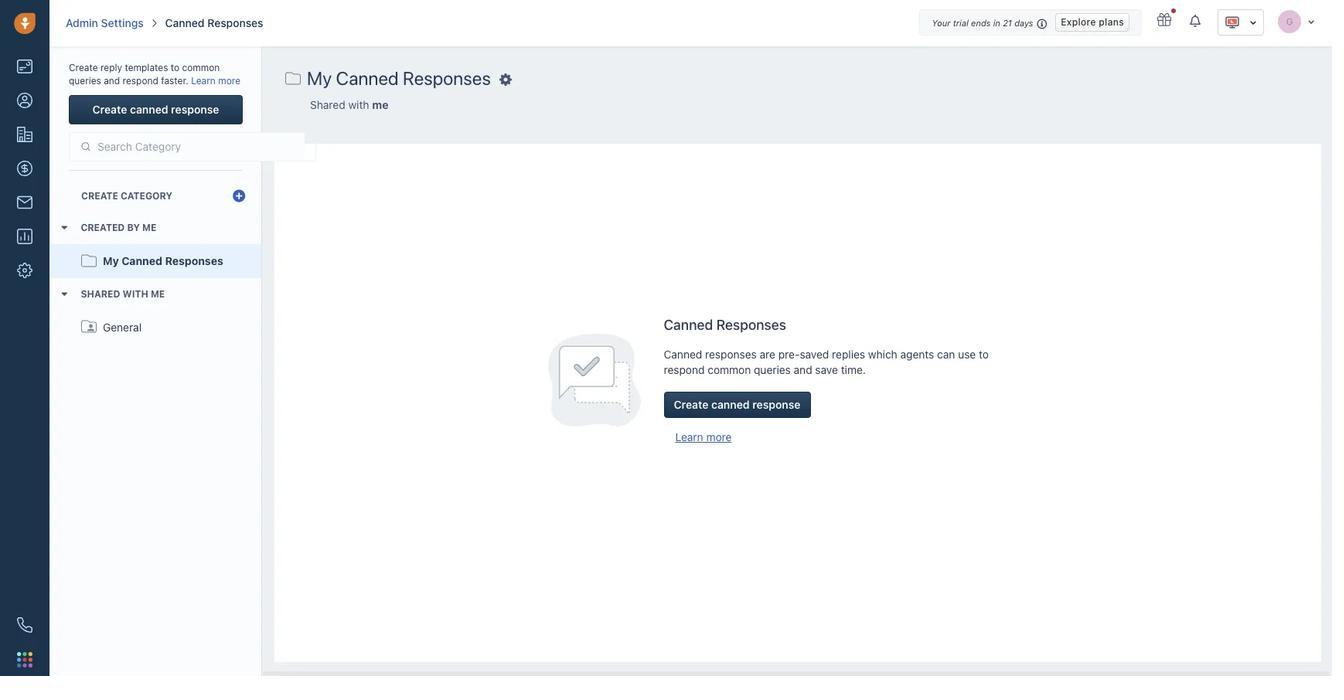 Task type: locate. For each thing, give the bounding box(es) containing it.
explore
[[1061, 16, 1096, 28]]

1 vertical spatial queries
[[754, 363, 791, 376]]

0 vertical spatial me
[[372, 98, 389, 112]]

explore plans
[[1061, 16, 1124, 28]]

learn more for the top learn more link
[[191, 75, 240, 87]]

0 vertical spatial learn more
[[191, 75, 240, 87]]

create canned response button
[[69, 95, 243, 125], [664, 392, 811, 418]]

your trial ends in 21 days
[[932, 18, 1033, 28]]

crs_personal image
[[285, 67, 301, 89], [81, 250, 97, 272]]

shared
[[310, 98, 345, 112], [81, 288, 120, 300]]

0 horizontal spatial queries
[[69, 75, 101, 87]]

2 vertical spatial me
[[151, 288, 165, 300]]

1 horizontal spatial common
[[708, 363, 751, 376]]

1 horizontal spatial queries
[[754, 363, 791, 376]]

0 horizontal spatial shared
[[81, 288, 120, 300]]

my canned responses
[[307, 67, 491, 89], [103, 254, 223, 267]]

shared inside dropdown button
[[81, 288, 120, 300]]

ic_search image
[[80, 139, 91, 155]]

create down reply
[[92, 103, 127, 116]]

0 vertical spatial crs_personal image
[[285, 67, 301, 89]]

1 vertical spatial shared with me
[[81, 288, 165, 300]]

canned responses up responses
[[664, 317, 786, 333]]

0 horizontal spatial canned responses
[[165, 16, 263, 29]]

0 horizontal spatial more
[[218, 75, 240, 87]]

me inside dropdown button
[[151, 288, 165, 300]]

1 horizontal spatial create canned response button
[[664, 392, 811, 418]]

1 vertical spatial to
[[979, 348, 989, 361]]

1 vertical spatial shared
[[81, 288, 120, 300]]

0 horizontal spatial create canned response
[[92, 103, 219, 116]]

0 horizontal spatial respond
[[123, 75, 158, 87]]

queries
[[69, 75, 101, 87], [754, 363, 791, 376]]

1 horizontal spatial respond
[[664, 363, 705, 376]]

0 horizontal spatial crs_personal image
[[81, 250, 97, 272]]

create category image
[[233, 190, 245, 204]]

0 horizontal spatial to
[[171, 62, 179, 73]]

0 vertical spatial with
[[348, 98, 369, 112]]

1 horizontal spatial create canned response
[[674, 398, 801, 411]]

general link
[[50, 310, 261, 345]]

1 horizontal spatial with
[[348, 98, 369, 112]]

and
[[104, 75, 120, 87], [794, 363, 812, 376]]

0 vertical spatial create canned response
[[92, 103, 219, 116]]

learn
[[191, 75, 216, 87], [675, 430, 703, 444]]

create canned response
[[92, 103, 219, 116], [674, 398, 801, 411]]

create canned response down responses
[[674, 398, 801, 411]]

0 horizontal spatial learn more
[[191, 75, 240, 87]]

1 horizontal spatial shared
[[310, 98, 345, 112]]

respond
[[123, 75, 158, 87], [664, 363, 705, 376]]

in
[[993, 18, 1000, 28]]

0 vertical spatial shared with me
[[310, 98, 389, 112]]

create canned response button down responses
[[664, 392, 811, 418]]

1 horizontal spatial canned responses
[[664, 317, 786, 333]]

1 vertical spatial crs_personal image
[[81, 250, 97, 272]]

0 vertical spatial and
[[104, 75, 120, 87]]

1 vertical spatial learn more
[[675, 430, 732, 444]]

faster.
[[161, 75, 188, 87]]

learn more
[[191, 75, 240, 87], [675, 430, 732, 444]]

0 horizontal spatial response
[[171, 103, 219, 116]]

queries down reply
[[69, 75, 101, 87]]

shared with me
[[310, 98, 389, 112], [81, 288, 165, 300]]

1 vertical spatial learn
[[675, 430, 703, 444]]

with
[[348, 98, 369, 112], [123, 288, 148, 300]]

your
[[932, 18, 951, 28]]

queries down are
[[754, 363, 791, 376]]

0 vertical spatial learn
[[191, 75, 216, 87]]

0 vertical spatial learn more link
[[191, 75, 240, 87]]

explore plans button
[[1056, 13, 1130, 32]]

phone image
[[17, 618, 32, 633]]

bell regular image
[[1190, 14, 1202, 28]]

create left reply
[[69, 62, 98, 73]]

with inside dropdown button
[[123, 288, 148, 300]]

1 vertical spatial me
[[142, 222, 157, 234]]

0 horizontal spatial common
[[182, 62, 220, 73]]

responses
[[705, 348, 757, 361]]

1 vertical spatial canned
[[711, 398, 750, 411]]

trial
[[953, 18, 969, 28]]

responses
[[207, 16, 263, 29], [403, 67, 491, 89], [165, 254, 223, 267], [716, 317, 786, 333]]

1 vertical spatial respond
[[664, 363, 705, 376]]

create down responses
[[674, 398, 709, 411]]

save
[[815, 363, 838, 376]]

1 horizontal spatial my canned responses
[[307, 67, 491, 89]]

canned down create reply templates to common queries and respond faster.
[[130, 103, 168, 116]]

created by me
[[81, 222, 157, 234]]

create up created
[[81, 190, 118, 202]]

1 vertical spatial my
[[103, 254, 119, 267]]

1 vertical spatial with
[[123, 288, 148, 300]]

my inside my canned responses link
[[103, 254, 119, 267]]

and down reply
[[104, 75, 120, 87]]

by
[[127, 222, 140, 234]]

ic_arrow_down image
[[1249, 17, 1257, 28]]

0 vertical spatial canned responses
[[165, 16, 263, 29]]

0 vertical spatial queries
[[69, 75, 101, 87]]

0 vertical spatial canned
[[130, 103, 168, 116]]

to inside canned responses are pre-saved replies which agents can use to respond common queries and save time.
[[979, 348, 989, 361]]

templates
[[125, 62, 168, 73]]

to right use
[[979, 348, 989, 361]]

0 vertical spatial my
[[307, 67, 332, 89]]

0 horizontal spatial canned
[[130, 103, 168, 116]]

0 horizontal spatial shared with me
[[81, 288, 165, 300]]

create
[[69, 62, 98, 73], [92, 103, 127, 116], [81, 190, 118, 202], [674, 398, 709, 411]]

0 vertical spatial my canned responses
[[307, 67, 491, 89]]

1 horizontal spatial more
[[706, 430, 732, 444]]

1 vertical spatial create canned response
[[674, 398, 801, 411]]

and inside canned responses are pre-saved replies which agents can use to respond common queries and save time.
[[794, 363, 812, 376]]

me inside dropdown button
[[142, 222, 157, 234]]

my
[[307, 67, 332, 89], [103, 254, 119, 267]]

common
[[182, 62, 220, 73], [708, 363, 751, 376]]

1 vertical spatial learn more link
[[675, 430, 732, 444]]

canned down responses
[[711, 398, 750, 411]]

me
[[372, 98, 389, 112], [142, 222, 157, 234], [151, 288, 165, 300]]

more for the top learn more link
[[218, 75, 240, 87]]

settings
[[101, 16, 144, 29]]

0 vertical spatial create canned response button
[[69, 95, 243, 125]]

more
[[218, 75, 240, 87], [706, 430, 732, 444]]

and down saved
[[794, 363, 812, 376]]

0 horizontal spatial my canned responses
[[103, 254, 223, 267]]

common up faster.
[[182, 62, 220, 73]]

queries inside create reply templates to common queries and respond faster.
[[69, 75, 101, 87]]

1 horizontal spatial and
[[794, 363, 812, 376]]

0 vertical spatial to
[[171, 62, 179, 73]]

1 horizontal spatial response
[[752, 398, 801, 411]]

admin settings
[[66, 16, 144, 29]]

canned
[[165, 16, 205, 29], [336, 67, 399, 89], [122, 254, 162, 267], [664, 317, 713, 333], [664, 348, 702, 361]]

create reply templates to common queries and respond faster.
[[69, 62, 220, 87]]

1 horizontal spatial learn more link
[[675, 430, 732, 444]]

response
[[171, 103, 219, 116], [752, 398, 801, 411]]

0 vertical spatial more
[[218, 75, 240, 87]]

1 horizontal spatial crs_personal image
[[285, 67, 301, 89]]

canned responses
[[165, 16, 263, 29], [664, 317, 786, 333]]

my canned responses inside my canned responses link
[[103, 254, 223, 267]]

1 horizontal spatial to
[[979, 348, 989, 361]]

to up faster.
[[171, 62, 179, 73]]

1 vertical spatial more
[[706, 430, 732, 444]]

1 vertical spatial common
[[708, 363, 751, 376]]

canned responses up faster.
[[165, 16, 263, 29]]

create canned response down faster.
[[92, 103, 219, 116]]

me for created by me dropdown button at the top left of the page
[[142, 222, 157, 234]]

1 horizontal spatial learn
[[675, 430, 703, 444]]

Search Category text field
[[91, 133, 305, 161]]

0 vertical spatial common
[[182, 62, 220, 73]]

0 vertical spatial shared
[[310, 98, 345, 112]]

0 horizontal spatial with
[[123, 288, 148, 300]]

common down responses
[[708, 363, 751, 376]]

response down are
[[752, 398, 801, 411]]

cog image
[[499, 74, 512, 87]]

0 vertical spatial respond
[[123, 75, 158, 87]]

canned
[[130, 103, 168, 116], [711, 398, 750, 411]]

21
[[1003, 18, 1012, 28]]

0 horizontal spatial and
[[104, 75, 120, 87]]

0 horizontal spatial learn
[[191, 75, 216, 87]]

queries inside canned responses are pre-saved replies which agents can use to respond common queries and save time.
[[754, 363, 791, 376]]

0 horizontal spatial learn more link
[[191, 75, 240, 87]]

response down faster.
[[171, 103, 219, 116]]

to
[[171, 62, 179, 73], [979, 348, 989, 361]]

1 vertical spatial and
[[794, 363, 812, 376]]

use
[[958, 348, 976, 361]]

1 vertical spatial my canned responses
[[103, 254, 223, 267]]

to inside create reply templates to common queries and respond faster.
[[171, 62, 179, 73]]

1 horizontal spatial my
[[307, 67, 332, 89]]

learn more link
[[191, 75, 240, 87], [675, 430, 732, 444]]

0 horizontal spatial my
[[103, 254, 119, 267]]

admin settings link
[[66, 15, 144, 31]]

me for the shared with me dropdown button
[[151, 288, 165, 300]]

1 horizontal spatial learn more
[[675, 430, 732, 444]]

create canned response button down faster.
[[69, 95, 243, 125]]



Task type: vqa. For each thing, say whether or not it's contained in the screenshot.
Call Button
no



Task type: describe. For each thing, give the bounding box(es) containing it.
create inside create reply templates to common queries and respond faster.
[[69, 62, 98, 73]]

1 vertical spatial create canned response button
[[664, 392, 811, 418]]

common inside create reply templates to common queries and respond faster.
[[182, 62, 220, 73]]

reply
[[100, 62, 122, 73]]

responses inside my canned responses link
[[165, 254, 223, 267]]

ic_arrow_down image
[[1307, 17, 1315, 26]]

0 vertical spatial response
[[171, 103, 219, 116]]

common inside canned responses are pre-saved replies which agents can use to respond common queries and save time.
[[708, 363, 751, 376]]

admin
[[66, 16, 98, 29]]

general
[[103, 321, 142, 334]]

0 horizontal spatial create canned response button
[[69, 95, 243, 125]]

caret right image
[[60, 293, 69, 296]]

learn more for the bottom learn more link
[[675, 430, 732, 444]]

created
[[81, 222, 125, 234]]

and inside create reply templates to common queries and respond faster.
[[104, 75, 120, 87]]

created by me button
[[50, 212, 261, 244]]

canned responses are pre-saved replies which agents can use to respond common queries and save time.
[[664, 348, 989, 376]]

canned inside canned responses are pre-saved replies which agents can use to respond common queries and save time.
[[664, 348, 702, 361]]

ic_info_icon image
[[1037, 17, 1048, 30]]

shared with me inside the shared with me dropdown button
[[81, 288, 165, 300]]

days
[[1015, 18, 1033, 28]]

agents
[[900, 348, 934, 361]]

respond inside canned responses are pre-saved replies which agents can use to respond common queries and save time.
[[664, 363, 705, 376]]

phone element
[[9, 610, 40, 641]]

1 vertical spatial response
[[752, 398, 801, 411]]

respond inside create reply templates to common queries and respond faster.
[[123, 75, 158, 87]]

crs_shared image
[[81, 316, 97, 339]]

1 horizontal spatial canned
[[711, 398, 750, 411]]

learn for the bottom learn more link
[[675, 430, 703, 444]]

1 vertical spatial canned responses
[[664, 317, 786, 333]]

more for the bottom learn more link
[[706, 430, 732, 444]]

are
[[760, 348, 775, 361]]

ends
[[971, 18, 991, 28]]

saved
[[800, 348, 829, 361]]

can
[[937, 348, 955, 361]]

replies
[[832, 348, 865, 361]]

crs_personal image inside my canned responses link
[[81, 250, 97, 272]]

category
[[121, 190, 172, 202]]

learn for the top learn more link
[[191, 75, 216, 87]]

which
[[868, 348, 897, 361]]

freshworks switcher image
[[17, 652, 32, 668]]

shared with me button
[[50, 278, 261, 310]]

1 horizontal spatial shared with me
[[310, 98, 389, 112]]

caret right image
[[60, 227, 69, 230]]

pre-
[[778, 348, 800, 361]]

my canned responses link
[[50, 244, 261, 278]]

missing translation "unavailable" for locale "en-us" image
[[1225, 15, 1240, 30]]

plans
[[1099, 16, 1124, 28]]

create category
[[81, 190, 172, 202]]

time.
[[841, 363, 866, 376]]



